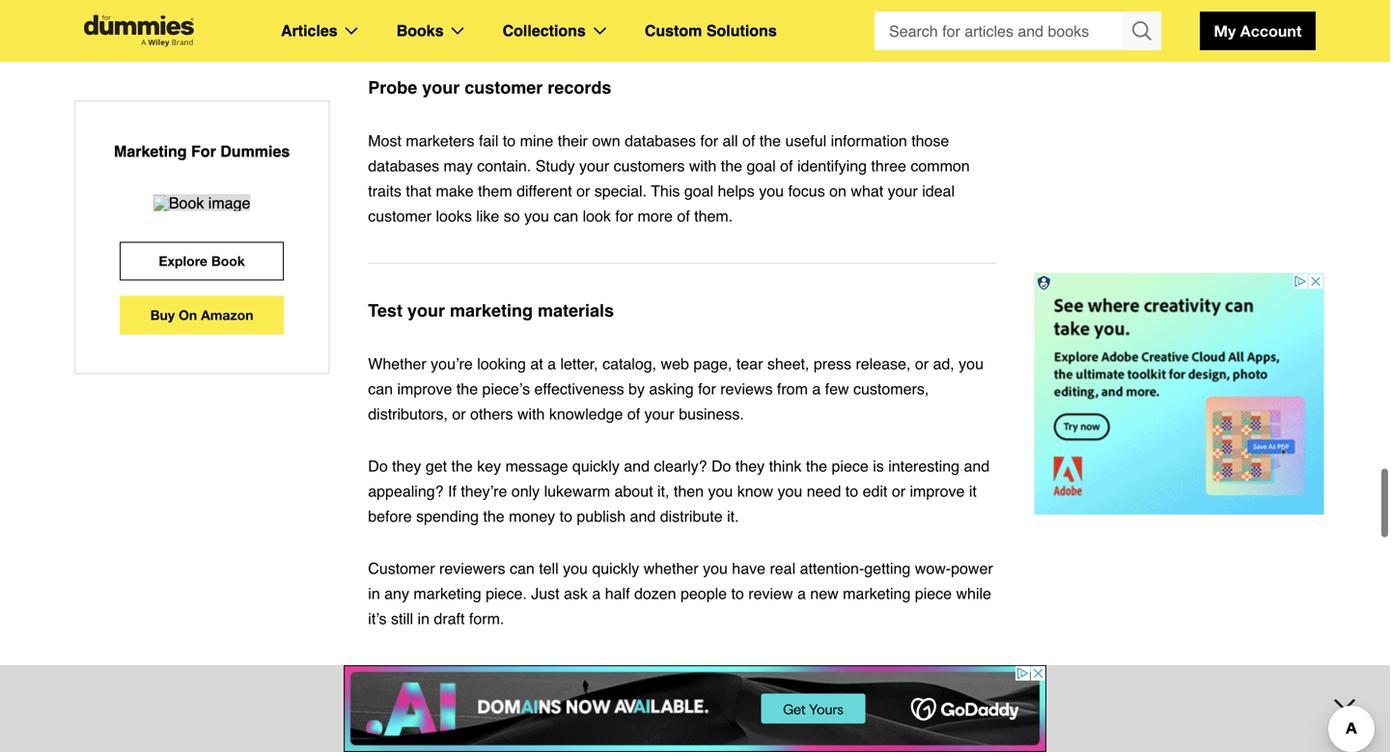 Task type: vqa. For each thing, say whether or not it's contained in the screenshot.
1
no



Task type: locate. For each thing, give the bounding box(es) containing it.
of down useful at the top of page
[[780, 157, 793, 175]]

1 vertical spatial can
[[368, 380, 393, 398]]

goal up helps
[[747, 157, 776, 175]]

my account link
[[1200, 12, 1316, 50]]

do up appealing?
[[368, 457, 388, 475]]

can left tell
[[510, 559, 535, 577]]

you right ad,
[[959, 355, 984, 373]]

can left look
[[554, 207, 578, 225]]

logo image
[[74, 15, 204, 47]]

improve up distributors,
[[397, 380, 452, 398]]

1 horizontal spatial they
[[736, 457, 765, 475]]

they up know
[[736, 457, 765, 475]]

can down whether
[[368, 380, 393, 398]]

interview
[[368, 703, 443, 723]]

with inside whether you're looking at a letter, catalog, web page, tear sheet, press release, or ad, you can improve the piece's effectiveness by asking for reviews from a few customers, distributors, or others with knowledge of your business.
[[517, 405, 545, 423]]

reviews
[[720, 380, 773, 398]]

to inside customer reviewers can tell you quickly whether you have real attention-getting wow-power in any marketing piece. just ask a half dozen people to review a new marketing piece while it's still in draft form.
[[731, 585, 744, 602]]

with inside most marketers fail to mine their own databases for all of the useful information those databases may contain. study your customers with the goal of identifying three common traits that make them different or special. this goal helps you focus on what your ideal customer looks like so you can look for more of them.
[[689, 157, 717, 175]]

1 horizontal spatial do
[[712, 457, 731, 475]]

half
[[605, 585, 630, 602]]

0 horizontal spatial with
[[517, 405, 545, 423]]

2 vertical spatial can
[[510, 559, 535, 577]]

0 horizontal spatial they
[[392, 457, 421, 475]]

0 vertical spatial can
[[554, 207, 578, 225]]

2 vertical spatial for
[[698, 380, 716, 398]]

buy on amazon
[[150, 307, 253, 323]]

interesting
[[888, 457, 960, 475]]

for inside whether you're looking at a letter, catalog, web page, tear sheet, press release, or ad, you can improve the piece's effectiveness by asking for reviews from a few customers, distributors, or others with knowledge of your business.
[[698, 380, 716, 398]]

looks
[[436, 207, 472, 225]]

1 vertical spatial with
[[517, 405, 545, 423]]

0 vertical spatial goal
[[747, 157, 776, 175]]

looking
[[477, 355, 526, 373]]

you up the ask
[[563, 559, 588, 577]]

0 horizontal spatial customer
[[368, 207, 432, 225]]

or
[[576, 182, 590, 200], [915, 355, 929, 373], [452, 405, 466, 423], [892, 482, 906, 500]]

they
[[392, 457, 421, 475], [736, 457, 765, 475]]

you up people
[[703, 559, 728, 577]]

Search for articles and books text field
[[875, 12, 1125, 50]]

lukewarm
[[544, 482, 610, 500]]

0 horizontal spatial piece
[[832, 457, 869, 475]]

have
[[732, 559, 766, 577]]

books
[[397, 22, 444, 40]]

improve
[[397, 380, 452, 398], [910, 482, 965, 500]]

databases
[[625, 132, 696, 150], [368, 157, 439, 175]]

for down "special."
[[615, 207, 633, 225]]

test
[[368, 301, 403, 321]]

1 vertical spatial goal
[[684, 182, 714, 200]]

0 vertical spatial databases
[[625, 132, 696, 150]]

customer inside most marketers fail to mine their own databases for all of the useful information those databases may contain. study your customers with the goal of identifying three common traits that make them different or special. this goal helps you focus on what your ideal customer looks like so you can look for more of them.
[[368, 207, 432, 225]]

you down think on the right bottom of the page
[[778, 482, 803, 500]]

databases up that
[[368, 157, 439, 175]]

your inside whether you're looking at a letter, catalog, web page, tear sheet, press release, or ad, you can improve the piece's effectiveness by asking for reviews from a few customers, distributors, or others with knowledge of your business.
[[645, 405, 675, 423]]

or inside most marketers fail to mine their own databases for all of the useful information those databases may contain. study your customers with the goal of identifying three common traits that make them different or special. this goal helps you focus on what your ideal customer looks like so you can look for more of them.
[[576, 182, 590, 200]]

distribute
[[660, 507, 723, 525]]

amazon
[[201, 307, 253, 323]]

different
[[517, 182, 572, 200]]

0 horizontal spatial do
[[368, 457, 388, 475]]

custom solutions link
[[645, 18, 777, 43]]

you left focus
[[759, 182, 784, 200]]

ask
[[564, 585, 588, 602]]

money
[[509, 507, 555, 525]]

to right fail
[[503, 132, 516, 150]]

for up business.
[[698, 380, 716, 398]]

on
[[829, 182, 847, 200]]

0 horizontal spatial improve
[[397, 380, 452, 398]]

group
[[875, 12, 1161, 50]]

may
[[444, 157, 473, 175]]

improve down interesting
[[910, 482, 965, 500]]

publish
[[577, 507, 626, 525]]

in
[[368, 585, 380, 602], [418, 610, 430, 628]]

1 vertical spatial databases
[[368, 157, 439, 175]]

or right edit
[[892, 482, 906, 500]]

custom
[[645, 22, 702, 40]]

release,
[[856, 355, 911, 373]]

clearly?
[[654, 457, 707, 475]]

1 horizontal spatial databases
[[625, 132, 696, 150]]

1 vertical spatial for
[[615, 207, 633, 225]]

0 vertical spatial piece
[[832, 457, 869, 475]]

with down piece's in the bottom of the page
[[517, 405, 545, 423]]

1 vertical spatial quickly
[[592, 559, 639, 577]]

study
[[536, 157, 575, 175]]

and up about
[[624, 457, 650, 475]]

marketing down getting
[[843, 585, 911, 602]]

if
[[448, 482, 457, 500]]

wow-
[[915, 559, 951, 577]]

customer down traits at the top left
[[368, 207, 432, 225]]

at
[[530, 355, 543, 373]]

the right get
[[451, 457, 473, 475]]

while
[[956, 585, 991, 602]]

1 vertical spatial customer
[[368, 207, 432, 225]]

those
[[912, 132, 949, 150]]

power
[[951, 559, 993, 577]]

and
[[624, 457, 650, 475], [964, 457, 990, 475], [630, 507, 656, 525]]

interview defectors
[[368, 703, 526, 723]]

you
[[759, 182, 784, 200], [524, 207, 549, 225], [959, 355, 984, 373], [708, 482, 733, 500], [778, 482, 803, 500], [563, 559, 588, 577], [703, 559, 728, 577]]

0 horizontal spatial databases
[[368, 157, 439, 175]]

and down about
[[630, 507, 656, 525]]

advertisement element
[[1035, 273, 1324, 515], [344, 665, 1047, 752]]

do right clearly?
[[712, 457, 731, 475]]

to down lukewarm
[[560, 507, 572, 525]]

customer up fail
[[465, 78, 543, 98]]

in left any
[[368, 585, 380, 602]]

draft
[[434, 610, 465, 628]]

1 vertical spatial improve
[[910, 482, 965, 500]]

like
[[476, 207, 499, 225]]

for left all
[[700, 132, 718, 150]]

piece inside customer reviewers can tell you quickly whether you have real attention-getting wow-power in any marketing piece. just ask a half dozen people to review a new marketing piece while it's still in draft form.
[[915, 585, 952, 602]]

1 horizontal spatial piece
[[915, 585, 952, 602]]

to left edit
[[846, 482, 858, 500]]

1 horizontal spatial improve
[[910, 482, 965, 500]]

0 vertical spatial in
[[368, 585, 380, 602]]

customer reviewers can tell you quickly whether you have real attention-getting wow-power in any marketing piece. just ask a half dozen people to review a new marketing piece while it's still in draft form.
[[368, 559, 993, 628]]

the down they're
[[483, 507, 505, 525]]

2 do from the left
[[712, 457, 731, 475]]

a
[[548, 355, 556, 373], [812, 380, 821, 398], [592, 585, 601, 602], [797, 585, 806, 602]]

ideal
[[922, 182, 955, 200]]

0 horizontal spatial goal
[[684, 182, 714, 200]]

a right the ask
[[592, 585, 601, 602]]

to
[[503, 132, 516, 150], [846, 482, 858, 500], [560, 507, 572, 525], [731, 585, 744, 602]]

a left new
[[797, 585, 806, 602]]

quickly up lukewarm
[[572, 457, 620, 475]]

asking
[[649, 380, 694, 398]]

letter,
[[560, 355, 598, 373]]

1 horizontal spatial with
[[689, 157, 717, 175]]

databases up customers on the top left
[[625, 132, 696, 150]]

0 vertical spatial customer
[[465, 78, 543, 98]]

with
[[689, 157, 717, 175], [517, 405, 545, 423]]

0 vertical spatial quickly
[[572, 457, 620, 475]]

1 horizontal spatial in
[[418, 610, 430, 628]]

your down asking
[[645, 405, 675, 423]]

can inside whether you're looking at a letter, catalog, web page, tear sheet, press release, or ad, you can improve the piece's effectiveness by asking for reviews from a few customers, distributors, or others with knowledge of your business.
[[368, 380, 393, 398]]

a right at
[[548, 355, 556, 373]]

1 they from the left
[[392, 457, 421, 475]]

improve inside whether you're looking at a letter, catalog, web page, tear sheet, press release, or ad, you can improve the piece's effectiveness by asking for reviews from a few customers, distributors, or others with knowledge of your business.
[[397, 380, 452, 398]]

others
[[470, 405, 513, 423]]

can inside most marketers fail to mine their own databases for all of the useful information those databases may contain. study your customers with the goal of identifying three common traits that make them different or special. this goal helps you focus on what your ideal customer looks like so you can look for more of them.
[[554, 207, 578, 225]]

quickly up half
[[592, 559, 639, 577]]

customers
[[614, 157, 685, 175]]

can
[[554, 207, 578, 225], [368, 380, 393, 398], [510, 559, 535, 577]]

probe
[[368, 78, 417, 98]]

in right still on the bottom left of page
[[418, 610, 430, 628]]

piece down wow-
[[915, 585, 952, 602]]

they up appealing?
[[392, 457, 421, 475]]

look
[[583, 207, 611, 225]]

most marketers fail to mine their own databases for all of the useful information those databases may contain. study your customers with the goal of identifying three common traits that make them different or special. this goal helps you focus on what your ideal customer looks like so you can look for more of them.
[[368, 132, 970, 225]]

of inside whether you're looking at a letter, catalog, web page, tear sheet, press release, or ad, you can improve the piece's effectiveness by asking for reviews from a few customers, distributors, or others with knowledge of your business.
[[627, 405, 640, 423]]

1 vertical spatial piece
[[915, 585, 952, 602]]

the left useful at the top of page
[[760, 132, 781, 150]]

0 vertical spatial with
[[689, 157, 717, 175]]

you inside whether you're looking at a letter, catalog, web page, tear sheet, press release, or ad, you can improve the piece's effectiveness by asking for reviews from a few customers, distributors, or others with knowledge of your business.
[[959, 355, 984, 373]]

of
[[742, 132, 755, 150], [780, 157, 793, 175], [677, 207, 690, 225], [627, 405, 640, 423]]

my account
[[1214, 22, 1302, 40]]

appealing?
[[368, 482, 444, 500]]

it.
[[727, 507, 739, 525]]

any
[[384, 585, 409, 602]]

more
[[638, 207, 673, 225]]

1 horizontal spatial customer
[[465, 78, 543, 98]]

or up look
[[576, 182, 590, 200]]

the
[[760, 132, 781, 150], [721, 157, 742, 175], [457, 380, 478, 398], [451, 457, 473, 475], [806, 457, 827, 475], [483, 507, 505, 525]]

piece left is
[[832, 457, 869, 475]]

you're
[[431, 355, 473, 373]]

your right test in the top of the page
[[407, 301, 445, 321]]

with up "them."
[[689, 157, 717, 175]]

distributors,
[[368, 405, 448, 423]]

is
[[873, 457, 884, 475]]

the down you're
[[457, 380, 478, 398]]

0 vertical spatial improve
[[397, 380, 452, 398]]

2 horizontal spatial can
[[554, 207, 578, 225]]

goal up "them."
[[684, 182, 714, 200]]

book
[[211, 253, 245, 269]]

solutions
[[707, 22, 777, 40]]

effectiveness
[[534, 380, 624, 398]]

ad,
[[933, 355, 955, 373]]

test your marketing materials
[[368, 301, 614, 321]]

or left ad,
[[915, 355, 929, 373]]

to down have
[[731, 585, 744, 602]]

0 horizontal spatial can
[[368, 380, 393, 398]]

fail
[[479, 132, 499, 150]]

your down three on the right of the page
[[888, 182, 918, 200]]

book image image
[[153, 195, 250, 211]]

traits
[[368, 182, 402, 200]]

quickly
[[572, 457, 620, 475], [592, 559, 639, 577]]

of down by
[[627, 405, 640, 423]]

1 horizontal spatial can
[[510, 559, 535, 577]]



Task type: describe. For each thing, give the bounding box(es) containing it.
a left few
[[812, 380, 821, 398]]

you up it.
[[708, 482, 733, 500]]

still
[[391, 610, 413, 628]]

customer
[[368, 559, 435, 577]]

1 horizontal spatial goal
[[747, 157, 776, 175]]

that
[[406, 182, 432, 200]]

the up need
[[806, 457, 827, 475]]

or inside 'do they get the key message quickly and clearly? do they think the piece is interesting and appealing? if they're only lukewarm about it, then you know you need to edit or improve it before spending the money to publish and distribute it.'
[[892, 482, 906, 500]]

tear
[[736, 355, 763, 373]]

only
[[512, 482, 540, 500]]

can inside customer reviewers can tell you quickly whether you have real attention-getting wow-power in any marketing piece. just ask a half dozen people to review a new marketing piece while it's still in draft form.
[[510, 559, 535, 577]]

key
[[477, 457, 501, 475]]

marketers
[[406, 132, 475, 150]]

focus
[[788, 182, 825, 200]]

identifying
[[797, 157, 867, 175]]

0 vertical spatial advertisement element
[[1035, 273, 1324, 515]]

most
[[368, 132, 402, 150]]

of right more
[[677, 207, 690, 225]]

useful
[[785, 132, 827, 150]]

catalog,
[[603, 355, 657, 373]]

open article categories image
[[345, 27, 358, 35]]

improve inside 'do they get the key message quickly and clearly? do they think the piece is interesting and appealing? if they're only lukewarm about it, then you know you need to edit or improve it before spending the money to publish and distribute it.'
[[910, 482, 965, 500]]

get
[[426, 457, 447, 475]]

open book categories image
[[451, 27, 464, 35]]

probe your customer records
[[368, 78, 611, 98]]

to inside most marketers fail to mine their own databases for all of the useful information those databases may contain. study your customers with the goal of identifying three common traits that make them different or special. this goal helps you focus on what your ideal customer looks like so you can look for more of them.
[[503, 132, 516, 150]]

people
[[681, 585, 727, 602]]

it
[[969, 482, 977, 500]]

piece inside 'do they get the key message quickly and clearly? do they think the piece is interesting and appealing? if they're only lukewarm about it, then you know you need to edit or improve it before spending the money to publish and distribute it.'
[[832, 457, 869, 475]]

do they get the key message quickly and clearly? do they think the piece is interesting and appealing? if they're only lukewarm about it, then you know you need to edit or improve it before spending the money to publish and distribute it.
[[368, 457, 990, 525]]

articles
[[281, 22, 338, 40]]

contain.
[[477, 157, 531, 175]]

you right so
[[524, 207, 549, 225]]

attention-
[[800, 559, 864, 577]]

marketing up the draft
[[414, 585, 481, 602]]

explore book
[[159, 253, 245, 269]]

my
[[1214, 22, 1236, 40]]

custom solutions
[[645, 22, 777, 40]]

marketing for dummies
[[114, 142, 290, 160]]

sheet,
[[767, 355, 809, 373]]

0 vertical spatial for
[[700, 132, 718, 150]]

quickly inside customer reviewers can tell you quickly whether you have real attention-getting wow-power in any marketing piece. just ask a half dozen people to review a new marketing piece while it's still in draft form.
[[592, 559, 639, 577]]

three
[[871, 157, 906, 175]]

buy
[[150, 307, 175, 323]]

piece's
[[482, 380, 530, 398]]

marketing up looking
[[450, 301, 533, 321]]

dummies
[[220, 142, 290, 160]]

few
[[825, 380, 849, 398]]

piece.
[[486, 585, 527, 602]]

and up the it
[[964, 457, 990, 475]]

explore
[[159, 253, 208, 269]]

1 do from the left
[[368, 457, 388, 475]]

whether
[[644, 559, 699, 577]]

records
[[548, 78, 611, 98]]

0 horizontal spatial in
[[368, 585, 380, 602]]

before
[[368, 507, 412, 525]]

knowledge
[[549, 405, 623, 423]]

quickly inside 'do they get the key message quickly and clearly? do they think the piece is interesting and appealing? if they're only lukewarm about it, then you know you need to edit or improve it before spending the money to publish and distribute it.'
[[572, 457, 620, 475]]

spending
[[416, 507, 479, 525]]

special.
[[594, 182, 647, 200]]

think
[[769, 457, 802, 475]]

the down all
[[721, 157, 742, 175]]

own
[[592, 132, 620, 150]]

1 vertical spatial advertisement element
[[344, 665, 1047, 752]]

the inside whether you're looking at a letter, catalog, web page, tear sheet, press release, or ad, you can improve the piece's effectiveness by asking for reviews from a few customers, distributors, or others with knowledge of your business.
[[457, 380, 478, 398]]

helps
[[718, 182, 755, 200]]

make
[[436, 182, 474, 200]]

what
[[851, 182, 884, 200]]

form.
[[469, 610, 504, 628]]

1 vertical spatial in
[[418, 610, 430, 628]]

their
[[558, 132, 588, 150]]

of right all
[[742, 132, 755, 150]]

open collections list image
[[594, 27, 606, 35]]

your right "probe"
[[422, 78, 460, 98]]

from
[[777, 380, 808, 398]]

they're
[[461, 482, 507, 500]]

them
[[478, 182, 512, 200]]

business.
[[679, 405, 744, 423]]

about
[[615, 482, 653, 500]]

all
[[723, 132, 738, 150]]

tell
[[539, 559, 559, 577]]

2 they from the left
[[736, 457, 765, 475]]

page,
[[694, 355, 732, 373]]

then
[[674, 482, 704, 500]]

explore book link
[[120, 242, 284, 280]]

new
[[810, 585, 839, 602]]

getting
[[864, 559, 911, 577]]

account
[[1240, 22, 1302, 40]]

information
[[831, 132, 907, 150]]

it's
[[368, 610, 387, 628]]

need
[[807, 482, 841, 500]]

close this dialog image
[[1361, 674, 1381, 693]]

for
[[191, 142, 216, 160]]

collections
[[503, 22, 586, 40]]

or left others
[[452, 405, 466, 423]]

your down own
[[579, 157, 609, 175]]

buy on amazon link
[[120, 296, 284, 334]]

common
[[911, 157, 970, 175]]



